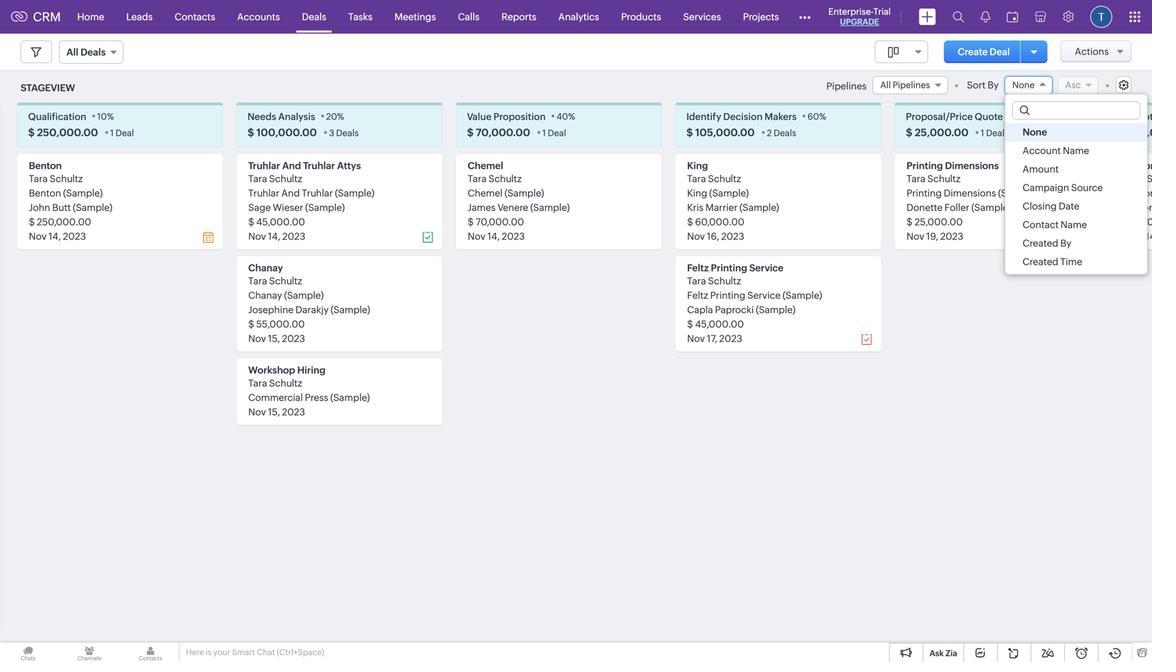 Task type: locate. For each thing, give the bounding box(es) containing it.
chapm up s
[[1127, 160, 1153, 171]]

list box
[[1006, 123, 1148, 290]]

1 horizontal spatial 1 deal
[[543, 128, 567, 138]]

chapm link up simon link on the right top
[[1127, 188, 1153, 199]]

0 horizontal spatial tara
[[248, 173, 267, 184]]

0 vertical spatial created
[[1023, 238, 1059, 249]]

1 70,0 from the top
[[1135, 126, 1153, 138]]

1 deal down 40
[[543, 128, 567, 138]]

deals right 3
[[336, 128, 359, 138]]

campaign source option
[[1006, 179, 1148, 197]]

1 horizontal spatial tara
[[1127, 173, 1146, 184]]

services link
[[673, 0, 733, 33]]

1 created from the top
[[1023, 238, 1059, 249]]

chapm up simon link on the right top
[[1127, 188, 1153, 199]]

15,
[[268, 333, 280, 344], [268, 406, 280, 417]]

chanay link
[[248, 262, 283, 273]]

none up account
[[1023, 126, 1048, 137]]

projects link
[[733, 0, 791, 33]]

deal down sort by
[[987, 128, 1005, 138]]

0 vertical spatial chapm
[[1127, 160, 1153, 171]]

your
[[213, 648, 231, 657]]

simon link
[[1127, 202, 1153, 213]]

1 15, from the top
[[268, 333, 280, 344]]

ask
[[930, 649, 944, 658]]

1 horizontal spatial 14,
[[488, 231, 500, 242]]

closing
[[1023, 201, 1058, 212]]

2
[[767, 128, 772, 138]]

chanay up chanay (sample)
[[248, 262, 283, 273]]

2 % from the left
[[337, 111, 344, 122]]

2 created from the top
[[1023, 256, 1059, 267]]

contacts image
[[122, 643, 179, 662]]

1 deal for $ 25,000.00
[[981, 128, 1005, 138]]

created time
[[1023, 256, 1083, 267]]

0 vertical spatial 15,
[[268, 333, 280, 344]]

1 benton from the top
[[29, 160, 62, 171]]

chapm
[[1127, 160, 1153, 171], [1127, 188, 1153, 199]]

5 % from the left
[[1024, 111, 1031, 122]]

1 for 70,000.00
[[543, 128, 546, 138]]

simon
[[1127, 202, 1153, 213]]

1 vertical spatial chanay
[[248, 290, 282, 301]]

2 15, from the top
[[268, 406, 280, 417]]

name down created time
[[1045, 275, 1072, 286]]

deal right 250,000.00
[[116, 128, 134, 138]]

by right sort
[[988, 80, 999, 91]]

3 deals
[[329, 128, 359, 138]]

by inside option
[[1061, 238, 1072, 249]]

created by
[[1023, 238, 1072, 249]]

tara inside truhlar and truhlar attys tara schultz truhlar and truhlar (sample) sage wieser (sample) $ 45,000.00 nov 14, 2023
[[248, 173, 267, 184]]

0 vertical spatial 70,0
[[1135, 126, 1153, 138]]

created time option
[[1006, 253, 1148, 271]]

60
[[808, 111, 820, 122]]

1
[[110, 128, 114, 138], [543, 128, 546, 138], [981, 128, 985, 138]]

1 chapm link from the top
[[1127, 160, 1153, 171]]

1 1 deal from the left
[[110, 128, 134, 138]]

$ inside negot $ 70,0
[[1126, 126, 1133, 138]]

3 1 from the left
[[981, 128, 985, 138]]

none up 75 %
[[1013, 80, 1035, 90]]

1 vertical spatial nov 15, 2023
[[248, 406, 305, 417]]

0 horizontal spatial 14,
[[268, 231, 281, 242]]

(ctrl+space)
[[277, 648, 324, 657]]

chanay for chanay link on the left top of the page
[[248, 262, 283, 273]]

and up the schultz
[[282, 160, 301, 171]]

and
[[282, 160, 301, 171], [282, 188, 300, 199]]

deal down 40
[[548, 128, 567, 138]]

2 1 from the left
[[543, 128, 546, 138]]

created down contact
[[1023, 238, 1059, 249]]

deal down created time
[[1023, 275, 1043, 286]]

1 deal for $ 70,000.00
[[543, 128, 567, 138]]

by up time
[[1061, 238, 1072, 249]]

deal inside button
[[990, 46, 1011, 57]]

deal inside option
[[1023, 275, 1043, 286]]

1 deal for $ 250,000.00
[[110, 128, 134, 138]]

0 vertical spatial chanay
[[248, 262, 283, 273]]

1 1 from the left
[[110, 128, 114, 138]]

100,000.00
[[257, 126, 317, 138]]

1 vertical spatial created
[[1023, 256, 1059, 267]]

closing date option
[[1006, 197, 1148, 216]]

$ down negot
[[1126, 126, 1133, 138]]

1 right 25,000.00
[[981, 128, 985, 138]]

2 horizontal spatial 1 deal
[[981, 128, 1005, 138]]

contacts
[[175, 11, 215, 22]]

1 vertical spatial chapm link
[[1127, 188, 1153, 199]]

70,000.00
[[476, 126, 531, 138]]

2 70,0 from the top
[[1135, 216, 1153, 227]]

1 14, from the left
[[268, 231, 281, 242]]

deals link
[[291, 0, 338, 33]]

nov
[[248, 231, 266, 242], [468, 231, 486, 242], [1127, 231, 1145, 242], [248, 333, 266, 344], [248, 406, 266, 417]]

1 horizontal spatial by
[[1061, 238, 1072, 249]]

calls
[[458, 11, 480, 22]]

deal name option
[[1006, 271, 1148, 290]]

70,0 down negot
[[1135, 126, 1153, 138]]

deals left 'tasks'
[[302, 11, 327, 22]]

40 %
[[557, 111, 576, 122]]

date
[[1059, 201, 1080, 212]]

75 %
[[1015, 111, 1031, 122]]

name down none option
[[1064, 145, 1090, 156]]

1 vertical spatial 15,
[[268, 406, 280, 417]]

here is your smart chat (ctrl+space)
[[186, 648, 324, 657]]

created for created by
[[1023, 238, 1059, 249]]

1 horizontal spatial deals
[[336, 128, 359, 138]]

benton (sample) link
[[29, 188, 103, 199]]

contact name option
[[1006, 216, 1148, 234]]

1 chanay from the top
[[248, 262, 283, 273]]

chanay down chanay link on the left top of the page
[[248, 290, 282, 301]]

tara left the schultz
[[248, 173, 267, 184]]

2 chanay from the top
[[248, 290, 282, 301]]

1 tara from the left
[[248, 173, 267, 184]]

1 right 70,000.00
[[543, 128, 546, 138]]

tara left s
[[1127, 173, 1146, 184]]

2 1 deal from the left
[[543, 128, 567, 138]]

chapm tara s chapm simon $ 70,0 nov 14
[[1127, 160, 1153, 242]]

truhlar up the schultz
[[248, 160, 280, 171]]

tasks link
[[338, 0, 384, 33]]

1 deal down 10 %
[[110, 128, 134, 138]]

3 % from the left
[[569, 111, 576, 122]]

chanay for chanay (sample)
[[248, 290, 282, 301]]

$ down simon link on the right top
[[1127, 216, 1133, 227]]

$ inside chapm tara s chapm simon $ 70,0 nov 14
[[1127, 216, 1133, 227]]

enterprise-
[[829, 7, 874, 17]]

1 chapm from the top
[[1127, 160, 1153, 171]]

upgrade
[[841, 17, 880, 26]]

3 1 deal from the left
[[981, 128, 1005, 138]]

None text field
[[1014, 102, 1141, 119]]

0 vertical spatial by
[[988, 80, 999, 91]]

deals for $ 105,000.00
[[774, 128, 797, 138]]

deal for $ 25,000.00
[[987, 128, 1005, 138]]

home link
[[66, 0, 115, 33]]

truhlar
[[248, 160, 280, 171], [303, 160, 335, 171], [248, 188, 280, 199], [302, 188, 333, 199]]

1 vertical spatial chapm
[[1127, 188, 1153, 199]]

1 vertical spatial name
[[1061, 219, 1088, 230]]

created inside created time 'option'
[[1023, 256, 1059, 267]]

% for $ 105,000.00
[[820, 111, 827, 122]]

$ 105,000.00
[[687, 126, 755, 138]]

chapm link up s
[[1127, 160, 1153, 171]]

benton for benton link
[[29, 160, 62, 171]]

$ 25,000.00
[[907, 126, 969, 138]]

0 vertical spatial name
[[1064, 145, 1090, 156]]

0 vertical spatial nov 15, 2023
[[248, 333, 305, 344]]

1 horizontal spatial 1
[[543, 128, 546, 138]]

by for sort by
[[988, 80, 999, 91]]

0 horizontal spatial deals
[[302, 11, 327, 22]]

2023 inside truhlar and truhlar attys tara schultz truhlar and truhlar (sample) sage wieser (sample) $ 45,000.00 nov 14, 2023
[[283, 231, 306, 242]]

2 benton from the top
[[29, 188, 61, 199]]

1 down 10 %
[[110, 128, 114, 138]]

contact
[[1023, 219, 1059, 230]]

1 vertical spatial by
[[1061, 238, 1072, 249]]

1 deal down sort by
[[981, 128, 1005, 138]]

1 % from the left
[[107, 111, 114, 122]]

and up wieser
[[282, 188, 300, 199]]

name down closing date option
[[1061, 219, 1088, 230]]

created inside created by option
[[1023, 238, 1059, 249]]

deal name
[[1023, 275, 1072, 286]]

% for $ 70,000.00
[[569, 111, 576, 122]]

$ down sage in the left top of the page
[[248, 216, 254, 227]]

0 horizontal spatial by
[[988, 80, 999, 91]]

is
[[206, 648, 212, 657]]

stageview
[[21, 82, 75, 93]]

name for account name
[[1064, 145, 1090, 156]]

0 vertical spatial benton
[[29, 160, 62, 171]]

0 vertical spatial chapm link
[[1127, 160, 1153, 171]]

analytics
[[559, 11, 600, 22]]

none inside option
[[1023, 126, 1048, 137]]

created for created time
[[1023, 256, 1059, 267]]

2 tara from the left
[[1127, 173, 1146, 184]]

70,0 down simon
[[1135, 216, 1153, 227]]

1 vertical spatial none
[[1023, 126, 1048, 137]]

$ left 25,000.00
[[907, 126, 913, 138]]

70,0 inside chapm tara s chapm simon $ 70,0 nov 14
[[1135, 216, 1153, 227]]

chapm link
[[1127, 160, 1153, 171], [1127, 188, 1153, 199]]

deal right create
[[990, 46, 1011, 57]]

2 horizontal spatial 1
[[981, 128, 985, 138]]

deals
[[302, 11, 327, 22], [336, 128, 359, 138], [774, 128, 797, 138]]

contacts link
[[164, 0, 226, 33]]

products
[[622, 11, 662, 22]]

1 vertical spatial 70,0
[[1135, 216, 1153, 227]]

$ down qualification
[[28, 126, 35, 138]]

1 vertical spatial benton
[[29, 188, 61, 199]]

0 vertical spatial none
[[1013, 80, 1035, 90]]

(sample)
[[63, 188, 103, 199], [335, 188, 375, 199], [305, 202, 345, 213], [284, 290, 324, 301]]

actions
[[1076, 46, 1110, 57]]

10 %
[[97, 111, 114, 122]]

2 horizontal spatial deals
[[774, 128, 797, 138]]

created up the deal name
[[1023, 256, 1059, 267]]

$ inside truhlar and truhlar attys tara schultz truhlar and truhlar (sample) sage wieser (sample) $ 45,000.00 nov 14, 2023
[[248, 216, 254, 227]]

2 vertical spatial name
[[1045, 275, 1072, 286]]

2 chapm from the top
[[1127, 188, 1153, 199]]

250,000.00
[[37, 126, 98, 138]]

0 horizontal spatial 1 deal
[[110, 128, 134, 138]]

0 horizontal spatial 1
[[110, 128, 114, 138]]

14,
[[268, 231, 281, 242], [488, 231, 500, 242]]

deals right 2
[[774, 128, 797, 138]]

benton up benton (sample)
[[29, 160, 62, 171]]

1 deal
[[110, 128, 134, 138], [543, 128, 567, 138], [981, 128, 1005, 138]]

benton link
[[29, 160, 62, 171]]

smart
[[232, 648, 255, 657]]

negot
[[1126, 111, 1153, 122]]

attys
[[337, 160, 361, 171]]

4 % from the left
[[820, 111, 827, 122]]

deal
[[990, 46, 1011, 57], [116, 128, 134, 138], [548, 128, 567, 138], [987, 128, 1005, 138], [1023, 275, 1043, 286]]

benton down benton link
[[29, 188, 61, 199]]



Task type: vqa. For each thing, say whether or not it's contained in the screenshot.
Tuesday, Nov 14
no



Task type: describe. For each thing, give the bounding box(es) containing it.
account
[[1023, 145, 1062, 156]]

nov inside truhlar and truhlar attys tara schultz truhlar and truhlar (sample) sage wieser (sample) $ 45,000.00 nov 14, 2023
[[248, 231, 266, 242]]

campaign
[[1023, 182, 1070, 193]]

chats image
[[0, 643, 56, 662]]

created by option
[[1006, 234, 1148, 253]]

none inside field
[[1013, 80, 1035, 90]]

create
[[958, 46, 988, 57]]

$ 70,000.00
[[467, 126, 531, 138]]

account name
[[1023, 145, 1090, 156]]

none option
[[1006, 123, 1148, 142]]

s
[[1148, 173, 1153, 184]]

projects
[[744, 11, 780, 22]]

accounts
[[237, 11, 280, 22]]

closing date
[[1023, 201, 1080, 212]]

reports link
[[491, 0, 548, 33]]

truhlar and truhlar (sample) link
[[248, 188, 375, 199]]

chat
[[257, 648, 275, 657]]

zia
[[946, 649, 958, 658]]

10
[[97, 111, 107, 122]]

$ 100,000.00
[[248, 126, 317, 138]]

amount
[[1023, 164, 1060, 175]]

create deal button
[[945, 40, 1024, 63]]

sage
[[248, 202, 271, 213]]

deal for $ 70,000.00
[[548, 128, 567, 138]]

2 deals
[[767, 128, 797, 138]]

list box containing none
[[1006, 123, 1148, 290]]

deal for $ 250,000.00
[[116, 128, 134, 138]]

negot $ 70,0
[[1126, 111, 1153, 138]]

60 %
[[808, 111, 827, 122]]

chanay (sample) link
[[248, 290, 324, 301]]

nov 14, 2023
[[468, 231, 525, 242]]

trial
[[874, 7, 891, 17]]

45,000.00
[[256, 216, 305, 227]]

2 14, from the left
[[488, 231, 500, 242]]

pipelines
[[827, 81, 867, 92]]

truhlar and truhlar attys tara schultz truhlar and truhlar (sample) sage wieser (sample) $ 45,000.00 nov 14, 2023
[[248, 160, 375, 242]]

$ 250,000.00
[[28, 126, 98, 138]]

services
[[684, 11, 722, 22]]

% for $ 25,000.00
[[1024, 111, 1031, 122]]

truhlar up sage in the left top of the page
[[248, 188, 280, 199]]

truhlar and truhlar attys link
[[248, 160, 361, 171]]

14, inside truhlar and truhlar attys tara schultz truhlar and truhlar (sample) sage wieser (sample) $ 45,000.00 nov 14, 2023
[[268, 231, 281, 242]]

products link
[[611, 0, 673, 33]]

1 vertical spatial and
[[282, 188, 300, 199]]

source
[[1072, 182, 1104, 193]]

account name option
[[1006, 142, 1148, 160]]

tasks
[[349, 11, 373, 22]]

2 nov 15, 2023 from the top
[[248, 406, 305, 417]]

campaign source
[[1023, 182, 1104, 193]]

benton (sample)
[[29, 188, 103, 199]]

truhlar up sage wieser (sample) "link"
[[302, 188, 333, 199]]

schultz
[[269, 173, 302, 184]]

time
[[1061, 256, 1083, 267]]

3
[[329, 128, 335, 138]]

25,000.00
[[915, 126, 969, 138]]

by for created by
[[1061, 238, 1072, 249]]

sage wieser (sample) link
[[248, 202, 345, 213]]

channels image
[[61, 643, 118, 662]]

$ left 105,000.00
[[687, 126, 694, 138]]

meetings
[[395, 11, 436, 22]]

2 chapm link from the top
[[1127, 188, 1153, 199]]

amount option
[[1006, 160, 1148, 179]]

70,0 inside negot $ 70,0
[[1135, 126, 1153, 138]]

wieser
[[273, 202, 303, 213]]

sort
[[968, 80, 986, 91]]

analysis
[[278, 111, 316, 122]]

1 nov 15, 2023 from the top
[[248, 333, 305, 344]]

1 for 25,000.00
[[981, 128, 985, 138]]

ask zia
[[930, 649, 958, 658]]

crm link
[[11, 10, 61, 24]]

0 vertical spatial and
[[282, 160, 301, 171]]

chanay (sample)
[[248, 290, 324, 301]]

reports
[[502, 11, 537, 22]]

contact name
[[1023, 219, 1088, 230]]

here
[[186, 648, 204, 657]]

benton for benton (sample)
[[29, 188, 61, 199]]

leads
[[126, 11, 153, 22]]

20
[[326, 111, 337, 122]]

enterprise-trial upgrade
[[829, 7, 891, 26]]

sort by
[[968, 80, 999, 91]]

20 %
[[326, 111, 344, 122]]

needs
[[248, 111, 277, 122]]

nov inside chapm tara s chapm simon $ 70,0 nov 14
[[1127, 231, 1145, 242]]

create deal
[[958, 46, 1011, 57]]

name for contact name
[[1061, 219, 1088, 230]]

$ left 70,000.00
[[467, 126, 474, 138]]

crm
[[33, 10, 61, 24]]

None field
[[1006, 76, 1053, 94]]

1 for 250,000.00
[[110, 128, 114, 138]]

tara inside chapm tara s chapm simon $ 70,0 nov 14
[[1127, 173, 1146, 184]]

home
[[77, 11, 104, 22]]

analytics link
[[548, 0, 611, 33]]

name for deal name
[[1045, 275, 1072, 286]]

needs analysis
[[248, 111, 316, 122]]

40
[[557, 111, 569, 122]]

leads link
[[115, 0, 164, 33]]

meetings link
[[384, 0, 447, 33]]

accounts link
[[226, 0, 291, 33]]

calls link
[[447, 0, 491, 33]]

14
[[1147, 231, 1153, 242]]

deals for $ 100,000.00
[[336, 128, 359, 138]]

truhlar up the truhlar and truhlar (sample) link
[[303, 160, 335, 171]]

qualification
[[28, 111, 86, 122]]

$ down needs
[[248, 126, 254, 138]]

75
[[1015, 111, 1024, 122]]

105,000.00
[[696, 126, 755, 138]]



